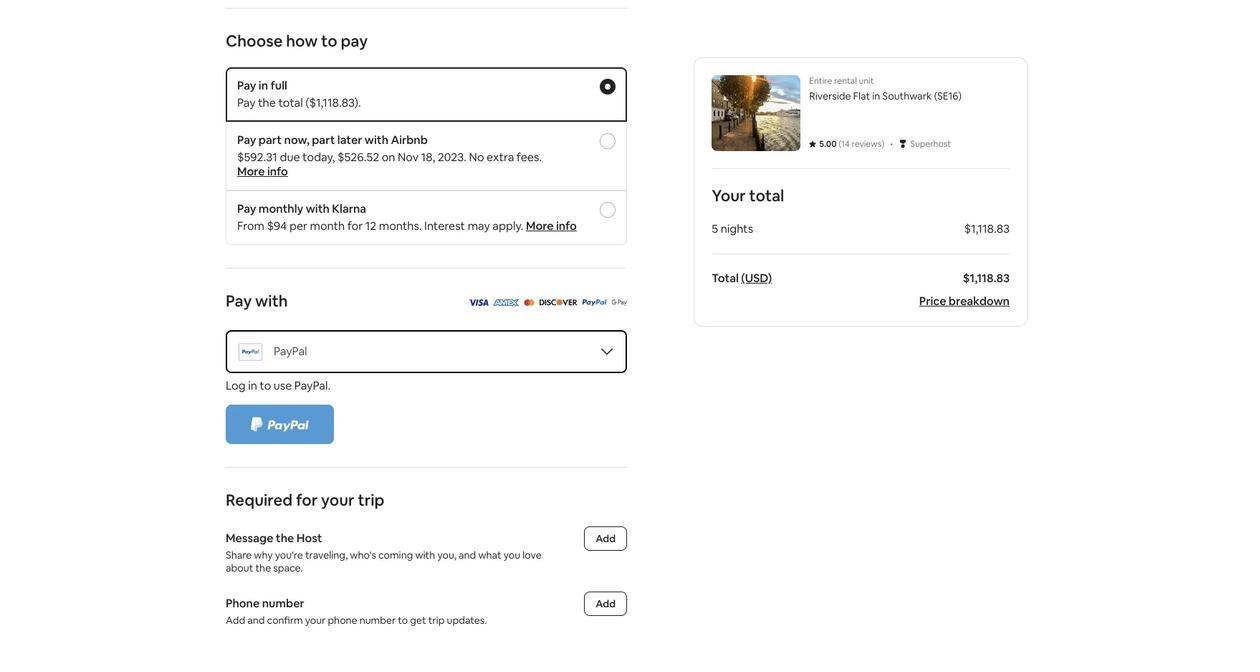 Task type: describe. For each thing, give the bounding box(es) containing it.
(usd) button
[[742, 271, 773, 286]]

in for paypal.
[[248, 379, 257, 394]]

info inside pay monthly with klarna from $94 per month for 12 months. interest may apply. more info
[[556, 219, 577, 234]]

your inside the phone number add and confirm your phone number to get trip updates.
[[305, 615, 326, 627]]

and inside message the host share why you're traveling, who's coming with you, and what you love about the space.
[[459, 549, 476, 562]]

love
[[523, 549, 542, 562]]

phone
[[226, 597, 260, 612]]

traveling,
[[305, 549, 348, 562]]

you,
[[438, 549, 457, 562]]

host
[[297, 531, 322, 546]]

updates.
[[447, 615, 487, 627]]

total (usd)
[[712, 271, 773, 286]]

why
[[254, 549, 273, 562]]

flat
[[854, 90, 871, 103]]

confirm
[[267, 615, 303, 627]]

from
[[237, 219, 265, 234]]

more inside pay monthly with klarna from $94 per month for 12 months. interest may apply. more info
[[526, 219, 554, 234]]

riverside
[[810, 90, 852, 103]]

•
[[891, 136, 894, 151]]

12
[[365, 219, 377, 234]]

pay in full pay the total ($1,118.83).
[[237, 78, 361, 110]]

price
[[920, 294, 947, 309]]

add for message the host
[[596, 533, 616, 546]]

more info button for pay monthly with klarna from $94 per month for 12 months. interest may apply. more info
[[526, 219, 577, 234]]

phone
[[328, 615, 358, 627]]

more inside pay part now, part later with airbnb $592.31 due today,  $526.52 on nov 18, 2023. no extra fees. more info
[[237, 164, 265, 179]]

pay for in
[[237, 78, 256, 93]]

due
[[280, 150, 300, 165]]

more info button for pay part now, part later with airbnb $592.31 due today,  $526.52 on nov 18, 2023. no extra fees. more info
[[237, 164, 288, 179]]

in inside entire rental unit riverside flat in southwark (se16)
[[873, 90, 881, 103]]

0 vertical spatial trip
[[358, 491, 385, 511]]

may
[[468, 219, 490, 234]]

now,
[[284, 133, 310, 148]]

months.
[[379, 219, 422, 234]]

use
[[274, 379, 292, 394]]

5
[[712, 222, 719, 237]]

breakdown
[[949, 294, 1010, 309]]

2 google pay image from the top
[[611, 300, 627, 306]]

visa card image
[[468, 300, 489, 306]]

pay monthly with klarna from $94 per month for 12 months. interest may apply. more info
[[237, 202, 577, 234]]

1 american express card image from the top
[[493, 295, 520, 310]]

paypal
[[274, 344, 307, 359]]

extra
[[487, 150, 514, 165]]

today,
[[303, 150, 335, 165]]

18,
[[421, 150, 436, 165]]

what
[[479, 549, 502, 562]]

entire
[[810, 75, 833, 87]]

for inside pay monthly with klarna from $94 per month for 12 months. interest may apply. more info
[[348, 219, 363, 234]]

paypal button
[[226, 331, 627, 374]]

$592.31
[[237, 150, 277, 165]]

$526.52
[[338, 150, 380, 165]]

$94
[[267, 219, 287, 234]]

with up paypal
[[255, 291, 288, 311]]

required for your trip
[[226, 491, 385, 511]]

space.
[[273, 562, 303, 575]]

1 part from the left
[[259, 133, 282, 148]]

airbnb
[[391, 133, 428, 148]]

pay with
[[226, 291, 288, 311]]

pay for part
[[237, 133, 256, 148]]

interest
[[425, 219, 466, 234]]

full
[[271, 78, 287, 93]]

nov
[[398, 150, 419, 165]]

5.00
[[820, 138, 837, 150]]

choose
[[226, 31, 283, 51]]

phone number add and confirm your phone number to get trip updates.
[[226, 597, 487, 627]]

add button for phone number
[[585, 592, 627, 617]]

total
[[712, 271, 739, 286]]



Task type: locate. For each thing, give the bounding box(es) containing it.
1 horizontal spatial more info button
[[526, 219, 577, 234]]

message
[[226, 531, 274, 546]]

0 horizontal spatial in
[[248, 379, 257, 394]]

with
[[365, 133, 389, 148], [306, 202, 330, 217], [255, 291, 288, 311], [415, 549, 436, 562]]

5 nights
[[712, 222, 754, 237]]

2 horizontal spatial to
[[398, 615, 408, 627]]

add button for message the host
[[585, 527, 627, 551]]

unit
[[859, 75, 875, 87]]

total inside pay in full pay the total ($1,118.83).
[[279, 95, 303, 110]]

0 vertical spatial add
[[596, 533, 616, 546]]

pay
[[237, 78, 256, 93], [237, 95, 256, 110], [237, 133, 256, 148], [237, 202, 256, 217], [226, 291, 252, 311]]

rental
[[835, 75, 858, 87]]

part up the today,
[[312, 133, 335, 148]]

later
[[338, 133, 362, 148]]

more
[[237, 164, 265, 179], [526, 219, 554, 234]]

more info button up the monthly
[[237, 164, 288, 179]]

discover card image
[[539, 295, 578, 310], [539, 300, 578, 306]]

2 vertical spatial the
[[256, 562, 271, 575]]

and
[[459, 549, 476, 562], [248, 615, 265, 627]]

message the host share why you're traveling, who's coming with you, and what you love about the space.
[[226, 531, 544, 575]]

who's
[[350, 549, 376, 562]]

american express card image right visa card image
[[493, 300, 520, 306]]

mastercard image
[[524, 295, 535, 310], [524, 300, 535, 306]]

month
[[310, 219, 345, 234]]

0 horizontal spatial for
[[296, 491, 318, 511]]

required
[[226, 491, 293, 511]]

visa card image
[[468, 295, 489, 310]]

to for in
[[260, 379, 271, 394]]

choose how to pay
[[226, 31, 368, 51]]

0 vertical spatial add button
[[585, 527, 627, 551]]

2023.
[[438, 150, 467, 165]]

14
[[842, 138, 850, 150]]

1 add button from the top
[[585, 527, 627, 551]]

trip
[[358, 491, 385, 511], [429, 615, 445, 627]]

to left use
[[260, 379, 271, 394]]

entire rental unit riverside flat in southwark (se16)
[[810, 75, 962, 103]]

1 vertical spatial to
[[260, 379, 271, 394]]

part up $592.31
[[259, 133, 282, 148]]

2 vertical spatial to
[[398, 615, 408, 627]]

for left 12
[[348, 219, 363, 234]]

$1,118.83
[[965, 222, 1010, 237], [964, 271, 1010, 286]]

in right log
[[248, 379, 257, 394]]

klarna
[[332, 202, 367, 217]]

0 horizontal spatial more
[[237, 164, 265, 179]]

add inside the phone number add and confirm your phone number to get trip updates.
[[226, 615, 245, 627]]

2 mastercard image from the top
[[524, 300, 535, 306]]

to left pay
[[321, 31, 338, 51]]

)
[[882, 138, 885, 150]]

and inside the phone number add and confirm your phone number to get trip updates.
[[248, 615, 265, 627]]

1 horizontal spatial for
[[348, 219, 363, 234]]

0 horizontal spatial info
[[267, 164, 288, 179]]

1 google pay image from the top
[[611, 295, 627, 310]]

reviews
[[852, 138, 882, 150]]

1 vertical spatial more
[[526, 219, 554, 234]]

number
[[262, 597, 305, 612], [360, 615, 396, 627]]

0 horizontal spatial number
[[262, 597, 305, 612]]

apply.
[[493, 219, 524, 234]]

1 horizontal spatial part
[[312, 133, 335, 148]]

add
[[596, 533, 616, 546], [596, 598, 616, 611], [226, 615, 245, 627]]

trip inside the phone number add and confirm your phone number to get trip updates.
[[429, 615, 445, 627]]

american express card image
[[493, 295, 520, 310], [493, 300, 520, 306]]

1 vertical spatial info
[[556, 219, 577, 234]]

0 vertical spatial info
[[267, 164, 288, 179]]

mastercard image right visa card image
[[524, 300, 535, 306]]

1 discover card image from the top
[[539, 295, 578, 310]]

you're
[[275, 549, 303, 562]]

info right apply.
[[556, 219, 577, 234]]

your total
[[712, 186, 785, 206]]

number up the confirm
[[262, 597, 305, 612]]

how
[[286, 31, 318, 51]]

the right about
[[256, 562, 271, 575]]

$1,118.83 for 5 nights
[[965, 222, 1010, 237]]

coming
[[379, 549, 413, 562]]

0 vertical spatial for
[[348, 219, 363, 234]]

2 add button from the top
[[585, 592, 627, 617]]

price breakdown
[[920, 294, 1010, 309]]

1 vertical spatial total
[[750, 186, 785, 206]]

2 part from the left
[[312, 133, 335, 148]]

None radio
[[600, 133, 616, 149], [600, 202, 616, 218], [600, 133, 616, 149], [600, 202, 616, 218]]

per
[[290, 219, 308, 234]]

paypal image
[[239, 340, 262, 364]]

1 horizontal spatial trip
[[429, 615, 445, 627]]

1 horizontal spatial more
[[526, 219, 554, 234]]

1 horizontal spatial to
[[321, 31, 338, 51]]

southwark
[[883, 90, 933, 103]]

monthly
[[259, 202, 304, 217]]

paypal image
[[582, 295, 607, 310], [582, 300, 607, 306], [239, 344, 262, 361]]

info down now,
[[267, 164, 288, 179]]

part
[[259, 133, 282, 148], [312, 133, 335, 148]]

superhost
[[911, 138, 952, 150]]

google pay image
[[611, 295, 627, 310], [611, 300, 627, 306]]

your up host
[[321, 491, 355, 511]]

0 horizontal spatial part
[[259, 133, 282, 148]]

get
[[410, 615, 426, 627]]

and right you,
[[459, 549, 476, 562]]

your
[[712, 186, 746, 206]]

1 horizontal spatial info
[[556, 219, 577, 234]]

1 vertical spatial $1,118.83
[[964, 271, 1010, 286]]

2 vertical spatial add
[[226, 615, 245, 627]]

the up you're
[[276, 531, 294, 546]]

pay part now, part later with airbnb $592.31 due today,  $526.52 on nov 18, 2023. no extra fees. more info
[[237, 133, 542, 179]]

share
[[226, 549, 252, 562]]

0 horizontal spatial and
[[248, 615, 265, 627]]

in right flat
[[873, 90, 881, 103]]

1 mastercard image from the top
[[524, 295, 535, 310]]

1 vertical spatial and
[[248, 615, 265, 627]]

for up host
[[296, 491, 318, 511]]

more left due
[[237, 164, 265, 179]]

more info button right apply.
[[526, 219, 577, 234]]

your
[[321, 491, 355, 511], [305, 615, 326, 627]]

fees.
[[517, 150, 542, 165]]

add for phone number
[[596, 598, 616, 611]]

info inside pay part now, part later with airbnb $592.31 due today,  $526.52 on nov 18, 2023. no extra fees. more info
[[267, 164, 288, 179]]

pay inside pay monthly with klarna from $94 per month for 12 months. interest may apply. more info
[[237, 202, 256, 217]]

price breakdown button
[[920, 294, 1010, 309]]

(se16)
[[935, 90, 962, 103]]

the down full
[[258, 95, 276, 110]]

1 horizontal spatial in
[[259, 78, 268, 93]]

pay for with
[[226, 291, 252, 311]]

0 vertical spatial more info button
[[237, 164, 288, 179]]

with inside message the host share why you're traveling, who's coming with you, and what you love about the space.
[[415, 549, 436, 562]]

2 horizontal spatial in
[[873, 90, 881, 103]]

pay inside pay part now, part later with airbnb $592.31 due today,  $526.52 on nov 18, 2023. no extra fees. more info
[[237, 133, 256, 148]]

number right phone
[[360, 615, 396, 627]]

the
[[258, 95, 276, 110], [276, 531, 294, 546], [256, 562, 271, 575]]

0 vertical spatial your
[[321, 491, 355, 511]]

the inside pay in full pay the total ($1,118.83).
[[258, 95, 276, 110]]

info
[[267, 164, 288, 179], [556, 219, 577, 234]]

in for the
[[259, 78, 268, 93]]

0 horizontal spatial to
[[260, 379, 271, 394]]

log
[[226, 379, 246, 394]]

1 vertical spatial for
[[296, 491, 318, 511]]

paypal.
[[295, 379, 331, 394]]

more info button
[[237, 164, 288, 179], [526, 219, 577, 234]]

($1,118.83).
[[306, 95, 361, 110]]

0 vertical spatial total
[[279, 95, 303, 110]]

0 vertical spatial number
[[262, 597, 305, 612]]

on
[[382, 150, 395, 165]]

mastercard image right visa card icon
[[524, 295, 535, 310]]

paypal image
[[251, 415, 309, 435]]

pay
[[341, 31, 368, 51]]

0 vertical spatial the
[[258, 95, 276, 110]]

american express card image right visa card icon
[[493, 295, 520, 310]]

2 american express card image from the top
[[493, 300, 520, 306]]

1 vertical spatial more info button
[[526, 219, 577, 234]]

in left full
[[259, 78, 268, 93]]

total down full
[[279, 95, 303, 110]]

5.00 ( 14 reviews )
[[820, 138, 885, 150]]

trip right 'get' in the bottom left of the page
[[429, 615, 445, 627]]

add button
[[585, 527, 627, 551], [585, 592, 627, 617]]

you
[[504, 549, 521, 562]]

for
[[348, 219, 363, 234], [296, 491, 318, 511]]

your left phone
[[305, 615, 326, 627]]

trip up message the host share why you're traveling, who's coming with you, and what you love about the space.
[[358, 491, 385, 511]]

(usd)
[[742, 271, 773, 286]]

in inside pay in full pay the total ($1,118.83).
[[259, 78, 268, 93]]

no
[[469, 150, 484, 165]]

with left you,
[[415, 549, 436, 562]]

0 vertical spatial to
[[321, 31, 338, 51]]

in
[[259, 78, 268, 93], [873, 90, 881, 103], [248, 379, 257, 394]]

1 vertical spatial add
[[596, 598, 616, 611]]

about
[[226, 562, 253, 575]]

1 vertical spatial your
[[305, 615, 326, 627]]

(
[[839, 138, 842, 150]]

1 vertical spatial add button
[[585, 592, 627, 617]]

with inside pay monthly with klarna from $94 per month for 12 months. interest may apply. more info
[[306, 202, 330, 217]]

1 vertical spatial number
[[360, 615, 396, 627]]

pay for monthly
[[237, 202, 256, 217]]

0 horizontal spatial more info button
[[237, 164, 288, 179]]

0 vertical spatial more
[[237, 164, 265, 179]]

log in to use paypal.
[[226, 379, 331, 394]]

1 horizontal spatial number
[[360, 615, 396, 627]]

None radio
[[600, 79, 616, 95]]

paypal image inside popup button
[[239, 344, 262, 361]]

to for how
[[321, 31, 338, 51]]

$1,118.83 for total
[[964, 271, 1010, 286]]

0 vertical spatial and
[[459, 549, 476, 562]]

to
[[321, 31, 338, 51], [260, 379, 271, 394], [398, 615, 408, 627]]

1 horizontal spatial total
[[750, 186, 785, 206]]

0 vertical spatial $1,118.83
[[965, 222, 1010, 237]]

nights
[[721, 222, 754, 237]]

1 vertical spatial trip
[[429, 615, 445, 627]]

to left 'get' in the bottom left of the page
[[398, 615, 408, 627]]

2 discover card image from the top
[[539, 300, 578, 306]]

to inside the phone number add and confirm your phone number to get trip updates.
[[398, 615, 408, 627]]

and down phone
[[248, 615, 265, 627]]

total right "your"
[[750, 186, 785, 206]]

more right apply.
[[526, 219, 554, 234]]

1 vertical spatial the
[[276, 531, 294, 546]]

with up 'on'
[[365, 133, 389, 148]]

0 horizontal spatial total
[[279, 95, 303, 110]]

with up month
[[306, 202, 330, 217]]

0 horizontal spatial trip
[[358, 491, 385, 511]]

with inside pay part now, part later with airbnb $592.31 due today,  $526.52 on nov 18, 2023. no extra fees. more info
[[365, 133, 389, 148]]

1 horizontal spatial and
[[459, 549, 476, 562]]



Task type: vqa. For each thing, say whether or not it's contained in the screenshot.
"add" button associated with Message the Host
yes



